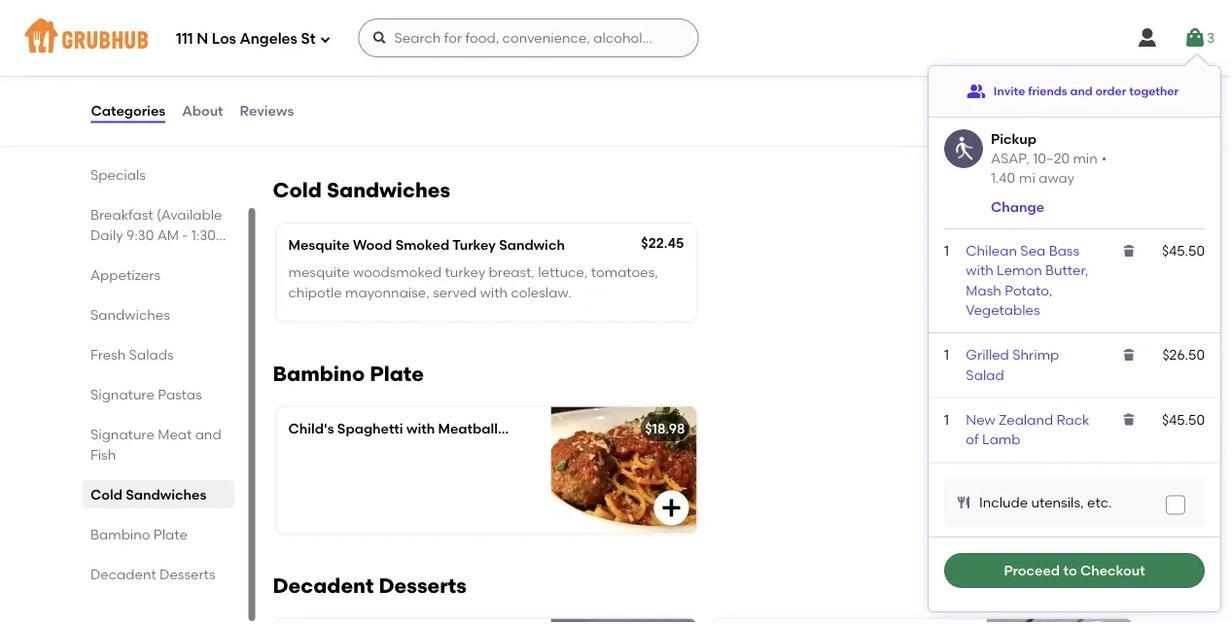 Task type: locate. For each thing, give the bounding box(es) containing it.
chilean
[[966, 243, 1017, 259]]

with up the mash
[[966, 262, 994, 279]]

1 horizontal spatial desserts
[[379, 574, 467, 598]]

pastas
[[157, 386, 201, 403]]

1 horizontal spatial cold sandwiches
[[273, 178, 450, 203]]

signature for signature meat and fish
[[90, 426, 154, 443]]

daily
[[90, 227, 123, 243]]

reviews button
[[239, 76, 295, 146]]

0 horizontal spatial decadent desserts
[[90, 566, 215, 583]]

1 vertical spatial svg image
[[1122, 347, 1137, 363]]

Search for food, convenience, alcohol... search field
[[358, 18, 699, 57]]

tiramisu (slice) image
[[551, 619, 697, 623]]

0 vertical spatial signature
[[90, 386, 154, 403]]

and down our
[[480, 100, 507, 117]]

1:30
[[191, 227, 215, 243]]

1 horizontal spatial and
[[480, 100, 507, 117]]

1 left the new
[[944, 412, 949, 428]]

sandwiches up fresh salads
[[90, 306, 170, 323]]

turkey
[[445, 264, 486, 281]]

include
[[979, 494, 1028, 511]]

together
[[1129, 84, 1179, 98]]

signature
[[90, 386, 154, 403], [90, 426, 154, 443]]

signature down fresh salads
[[90, 386, 154, 403]]

0 horizontal spatial bambino plate
[[90, 526, 187, 543]]

1 vertical spatial bambino
[[90, 526, 150, 543]]

1 vertical spatial $45.50
[[1162, 412, 1205, 428]]

of
[[346, 53, 360, 70], [331, 100, 344, 117], [966, 431, 979, 448]]

1 signature from the top
[[90, 386, 154, 403]]

coleslaw.
[[511, 284, 572, 300]]

breast
[[343, 81, 385, 97]]

pickup icon image
[[944, 129, 983, 168]]

categories button
[[90, 76, 166, 146]]

with left meatball on the bottom left of the page
[[407, 420, 435, 437]]

sauce
[[559, 81, 599, 97]]

chicken breast topped with our seasonal sauce with a side of sautéed vegetables and pasta
[[288, 81, 630, 117]]

1 for chilean
[[944, 243, 949, 259]]

invite
[[994, 84, 1025, 98]]

sautéed
[[347, 100, 401, 117]]

and left order
[[1070, 84, 1093, 98]]

with
[[441, 81, 468, 97], [602, 81, 630, 97], [966, 262, 994, 279], [480, 284, 508, 300], [407, 420, 435, 437]]

1 vertical spatial sandwiches
[[90, 306, 170, 323]]

the
[[363, 53, 385, 70]]

1 horizontal spatial cold
[[273, 178, 322, 203]]

min
[[1073, 150, 1098, 166]]

pm)
[[90, 247, 115, 264]]

signature meat and fish tab
[[90, 424, 226, 465]]

plate down cold sandwiches tab
[[153, 526, 187, 543]]

plate inside tab
[[153, 526, 187, 543]]

0 vertical spatial of
[[346, 53, 360, 70]]

2 horizontal spatial plate
[[501, 420, 536, 437]]

$18.98
[[645, 420, 685, 437]]

friends
[[1028, 84, 1068, 98]]

chicken
[[288, 81, 340, 97]]

0 vertical spatial $45.50
[[1162, 243, 1205, 259]]

and inside invite friends and order together button
[[1070, 84, 1093, 98]]

1 horizontal spatial plate
[[370, 362, 424, 386]]

mesquite
[[288, 264, 350, 281]]

0 vertical spatial and
[[1070, 84, 1093, 98]]

bass
[[1049, 243, 1080, 259]]

1 vertical spatial cold sandwiches
[[90, 486, 206, 503]]

people icon image
[[967, 82, 986, 101]]

1
[[944, 243, 949, 259], [944, 347, 949, 363], [944, 412, 949, 428]]

and
[[1070, 84, 1093, 98], [480, 100, 507, 117], [195, 426, 221, 443]]

sandwiches up the bambino plate tab
[[125, 486, 206, 503]]

3 1 from the top
[[944, 412, 949, 428]]

tooltip containing pickup
[[929, 54, 1221, 617]]

0 horizontal spatial and
[[195, 426, 221, 443]]

pickup asap, 10–20 min • 1.40 mi away
[[991, 130, 1107, 186]]

2 1 from the top
[[944, 347, 949, 363]]

categories
[[91, 102, 166, 119]]

of left the
[[346, 53, 360, 70]]

proceed to checkout
[[1004, 563, 1145, 579]]

cold sandwiches up the bambino plate tab
[[90, 486, 206, 503]]

1 svg image from the top
[[1122, 243, 1137, 259]]

and for signature meat and fish
[[195, 426, 221, 443]]

invite friends and order together button
[[967, 74, 1179, 109]]

desserts
[[159, 566, 215, 583], [379, 574, 467, 598]]

bambino plate down cold sandwiches tab
[[90, 526, 187, 543]]

mayonnaise,
[[345, 284, 430, 300]]

bambino plate tab
[[90, 524, 226, 545]]

bambino plate up spaghetti
[[273, 362, 424, 386]]

1 vertical spatial and
[[480, 100, 507, 117]]

svg image
[[1136, 26, 1159, 50], [1184, 26, 1207, 50], [372, 30, 388, 46], [319, 34, 331, 45], [1122, 412, 1137, 428], [956, 495, 972, 510], [660, 497, 683, 520]]

1 for grilled
[[944, 347, 949, 363]]

2 horizontal spatial of
[[966, 431, 979, 448]]

order
[[1096, 84, 1127, 98]]

0 horizontal spatial plate
[[153, 526, 187, 543]]

of down the new
[[966, 431, 979, 448]]

sandwiches up wood
[[327, 178, 450, 203]]

bambino up child's
[[273, 362, 365, 386]]

10–20
[[1033, 150, 1070, 166]]

meatball
[[438, 420, 498, 437]]

cold sandwiches up wood
[[273, 178, 450, 203]]

1 $45.50 from the top
[[1162, 243, 1205, 259]]

1 left grilled
[[944, 347, 949, 363]]

mesquite woodsmoked turkey breast, lettuce, tomatoes, chipotle mayonnaise, served with coleslaw.
[[288, 264, 658, 300]]

1 1 from the top
[[944, 243, 949, 259]]

decadent desserts
[[90, 566, 215, 583], [273, 574, 467, 598]]

pasta
[[510, 100, 548, 117]]

0 horizontal spatial bambino
[[90, 526, 150, 543]]

2 vertical spatial plate
[[153, 526, 187, 543]]

cold up the mesquite
[[273, 178, 322, 203]]

grilled shrimp salad
[[966, 347, 1059, 383]]

plate up the child's spaghetti with meatball plate
[[370, 362, 424, 386]]

and inside signature meat and fish
[[195, 426, 221, 443]]

0 horizontal spatial cold
[[90, 486, 122, 503]]

utensils,
[[1031, 494, 1084, 511]]

cold down fish on the left of page
[[90, 486, 122, 503]]

bambino down cold sandwiches tab
[[90, 526, 150, 543]]

2 vertical spatial 1
[[944, 412, 949, 428]]

mash
[[966, 282, 1002, 299]]

1 horizontal spatial decadent
[[273, 574, 374, 598]]

specials
[[90, 166, 145, 183]]

0 vertical spatial bambino
[[273, 362, 365, 386]]

$22.45
[[641, 235, 684, 251]]

with right the sauce
[[602, 81, 630, 97]]

tooltip
[[929, 54, 1221, 617]]

lamb
[[982, 431, 1021, 448]]

111
[[176, 30, 193, 48]]

woodsmoked
[[353, 264, 442, 281]]

decadent
[[90, 566, 156, 583], [273, 574, 374, 598]]

$45.50 for chilean sea bass with lemon butter, mash potato, vegetables
[[1162, 243, 1205, 259]]

1 vertical spatial 1
[[944, 347, 949, 363]]

1 horizontal spatial decadent desserts
[[273, 574, 467, 598]]

0 vertical spatial svg image
[[1122, 243, 1137, 259]]

1 horizontal spatial bambino plate
[[273, 362, 424, 386]]

2 horizontal spatial and
[[1070, 84, 1093, 98]]

0 vertical spatial 1
[[944, 243, 949, 259]]

signature inside signature meat and fish
[[90, 426, 154, 443]]

svg image for $26.50
[[1122, 347, 1137, 363]]

2 vertical spatial of
[[966, 431, 979, 448]]

1 vertical spatial signature
[[90, 426, 154, 443]]

0 vertical spatial cold
[[273, 178, 322, 203]]

1 vertical spatial plate
[[501, 420, 536, 437]]

appetizers
[[90, 266, 160, 283]]

2 signature from the top
[[90, 426, 154, 443]]

to
[[1064, 563, 1077, 579]]

grilled shrimp salad link
[[966, 347, 1059, 383]]

signature up fish on the left of page
[[90, 426, 154, 443]]

fish
[[90, 446, 115, 463]]

wood
[[353, 237, 392, 253]]

and right meat
[[195, 426, 221, 443]]

1 left chilean
[[944, 243, 949, 259]]

0 horizontal spatial cold sandwiches
[[90, 486, 206, 503]]

proceed to checkout button
[[944, 553, 1205, 588]]

of right side
[[331, 100, 344, 117]]

search icon image
[[956, 99, 979, 123]]

2 vertical spatial and
[[195, 426, 221, 443]]

1 vertical spatial of
[[331, 100, 344, 117]]

2 svg image from the top
[[1122, 347, 1137, 363]]

0 vertical spatial plate
[[370, 362, 424, 386]]

svg image
[[1122, 243, 1137, 259], [1122, 347, 1137, 363]]

plate right meatball on the bottom left of the page
[[501, 420, 536, 437]]

1 vertical spatial bambino plate
[[90, 526, 187, 543]]

1 vertical spatial cold
[[90, 486, 122, 503]]

chocolate cake (slice) image
[[987, 619, 1133, 623]]

with down "breast,"
[[480, 284, 508, 300]]

0 horizontal spatial desserts
[[159, 566, 215, 583]]

0 horizontal spatial decadent
[[90, 566, 156, 583]]

decadent desserts tab
[[90, 564, 226, 585]]

svg image right bass
[[1122, 243, 1137, 259]]

0 horizontal spatial of
[[331, 100, 344, 117]]

2 $45.50 from the top
[[1162, 412, 1205, 428]]

svg image left the $26.50
[[1122, 347, 1137, 363]]

cold sandwiches tab
[[90, 484, 226, 505]]

$45.50
[[1162, 243, 1205, 259], [1162, 412, 1205, 428]]

bambino
[[273, 362, 365, 386], [90, 526, 150, 543]]

111 n los angeles st
[[176, 30, 316, 48]]



Task type: vqa. For each thing, say whether or not it's contained in the screenshot.
the 'humanely'
no



Task type: describe. For each thing, give the bounding box(es) containing it.
child's spaghetti with meatball plate
[[288, 420, 536, 437]]

potato,
[[1005, 282, 1053, 299]]

signature pastas tab
[[90, 384, 226, 405]]

main navigation navigation
[[0, 0, 1230, 76]]

los
[[212, 30, 236, 48]]

served
[[433, 284, 477, 300]]

am
[[157, 227, 178, 243]]

chilean sea bass with lemon butter, mash potato, vegetables link
[[966, 243, 1089, 318]]

etc.
[[1087, 494, 1112, 511]]

signature for signature pastas
[[90, 386, 154, 403]]

0 vertical spatial cold sandwiches
[[273, 178, 450, 203]]

1 for new
[[944, 412, 949, 428]]

st
[[301, 30, 316, 48]]

vegetables
[[966, 302, 1040, 318]]

Search San Antonio Winery Los Angeles search field
[[985, 102, 1134, 121]]

child's spaghetti with meatball plate image
[[551, 407, 697, 534]]

mi
[[1019, 170, 1036, 186]]

9:30
[[126, 227, 154, 243]]

away
[[1039, 170, 1075, 186]]

signature meat and fish
[[90, 426, 221, 463]]

signature pastas
[[90, 386, 201, 403]]

svg image inside 3 button
[[1184, 26, 1207, 50]]

$26.50
[[1163, 347, 1205, 363]]

fresh salads tab
[[90, 344, 226, 365]]

vegetables
[[404, 100, 477, 117]]

with up vegetables
[[441, 81, 468, 97]]

n
[[197, 30, 208, 48]]

of inside chicken breast topped with our seasonal sauce with a side of sautéed vegetables and pasta
[[331, 100, 344, 117]]

salads
[[129, 346, 173, 363]]

sandwiches tab
[[90, 304, 226, 325]]

about button
[[181, 76, 224, 146]]

a
[[288, 100, 297, 117]]

zealand
[[999, 412, 1054, 428]]

chicken of the day
[[288, 53, 415, 70]]

day
[[388, 53, 415, 70]]

chicken
[[288, 53, 343, 70]]

fresh
[[90, 346, 125, 363]]

1.40
[[991, 170, 1015, 186]]

tomatoes,
[[591, 264, 658, 281]]

bambino plate inside the bambino plate tab
[[90, 526, 187, 543]]

side
[[301, 100, 327, 117]]

rack
[[1057, 412, 1090, 428]]

breakfast
[[90, 206, 153, 223]]

reviews
[[240, 102, 294, 119]]

sandwich
[[499, 237, 565, 253]]

spaghetti
[[337, 420, 403, 437]]

0 vertical spatial bambino plate
[[273, 362, 424, 386]]

checkout
[[1081, 563, 1145, 579]]

desserts inside decadent desserts tab
[[159, 566, 215, 583]]

fresh salads
[[90, 346, 173, 363]]

sea
[[1021, 243, 1046, 259]]

invite friends and order together
[[994, 84, 1179, 98]]

shrimp
[[1013, 347, 1059, 363]]

cold inside tab
[[90, 486, 122, 503]]

breakfast (available daily 9:30 am - 1:30 pm) appetizers
[[90, 206, 222, 283]]

breakfast (available daily 9:30 am - 1:30 pm) tab
[[90, 204, 226, 264]]

salad
[[966, 367, 1004, 383]]

asap,
[[991, 150, 1030, 166]]

1 horizontal spatial bambino
[[273, 362, 365, 386]]

0 vertical spatial sandwiches
[[327, 178, 450, 203]]

3 button
[[1184, 20, 1215, 55]]

specials tab
[[90, 164, 226, 185]]

with inside the chilean sea bass with lemon butter, mash potato, vegetables
[[966, 262, 994, 279]]

include utensils, etc.
[[979, 494, 1112, 511]]

2 vertical spatial sandwiches
[[125, 486, 206, 503]]

meat
[[157, 426, 191, 443]]

pickup
[[991, 130, 1037, 147]]

angeles
[[240, 30, 298, 48]]

smoked
[[396, 237, 449, 253]]

topped
[[389, 81, 437, 97]]

(available
[[156, 206, 222, 223]]

and for invite friends and order together
[[1070, 84, 1093, 98]]

•
[[1102, 150, 1107, 166]]

decadent inside decadent desserts tab
[[90, 566, 156, 583]]

and inside chicken breast topped with our seasonal sauce with a side of sautéed vegetables and pasta
[[480, 100, 507, 117]]

1 horizontal spatial of
[[346, 53, 360, 70]]

mesquite
[[288, 237, 350, 253]]

new zealand rack of lamb link
[[966, 412, 1090, 448]]

new
[[966, 412, 996, 428]]

chilean sea bass with lemon butter, mash potato, vegetables
[[966, 243, 1089, 318]]

3
[[1207, 30, 1215, 46]]

of inside new zealand rack of lamb
[[966, 431, 979, 448]]

mesquite wood smoked turkey sandwich
[[288, 237, 565, 253]]

lettuce,
[[538, 264, 588, 281]]

chipotle
[[288, 284, 342, 300]]

proceed
[[1004, 563, 1060, 579]]

decadent desserts inside decadent desserts tab
[[90, 566, 215, 583]]

our
[[471, 81, 493, 97]]

$45.50 for new zealand rack of lamb
[[1162, 412, 1205, 428]]

change button
[[991, 197, 1045, 217]]

appetizers tab
[[90, 265, 226, 285]]

cold sandwiches inside tab
[[90, 486, 206, 503]]

grilled
[[966, 347, 1009, 363]]

about
[[182, 102, 223, 119]]

svg image for $45.50
[[1122, 243, 1137, 259]]

with inside mesquite woodsmoked turkey breast, lettuce, tomatoes, chipotle mayonnaise, served with coleslaw.
[[480, 284, 508, 300]]

seasonal
[[496, 81, 555, 97]]

bambino inside tab
[[90, 526, 150, 543]]

change
[[991, 199, 1045, 215]]



